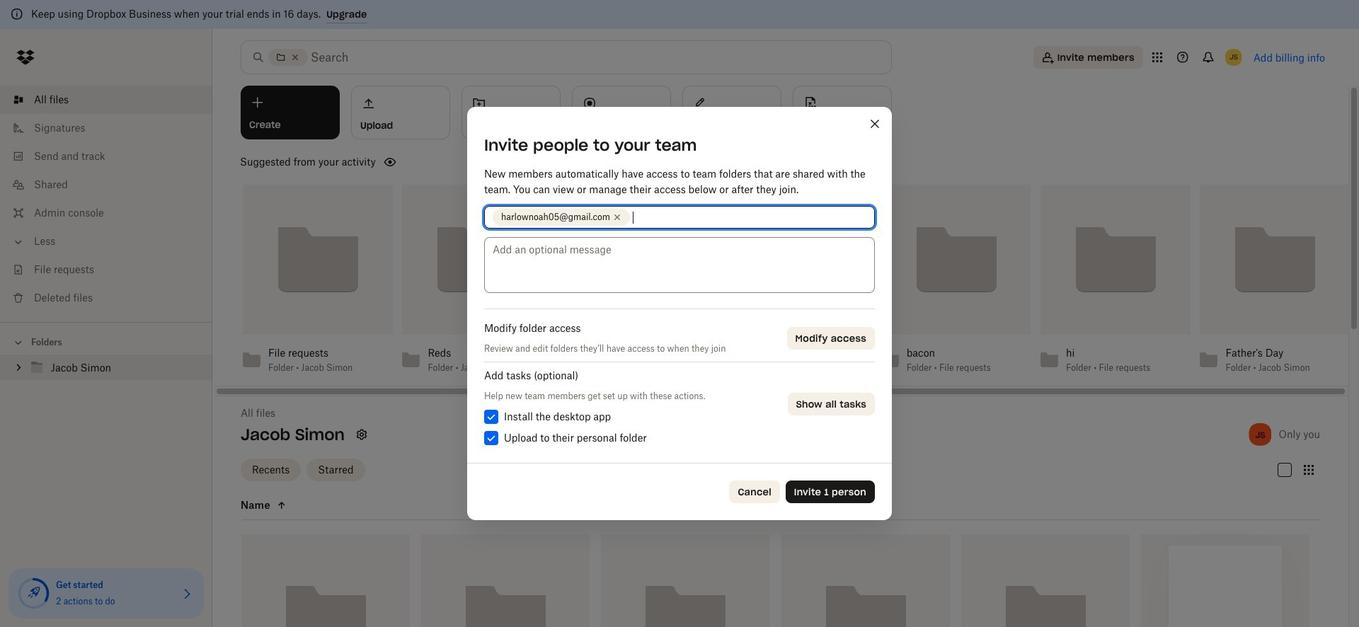 Task type: locate. For each thing, give the bounding box(es) containing it.
dialog
[[467, 107, 892, 520]]

folder, file requests row
[[421, 534, 590, 627]]

less image
[[11, 235, 25, 249]]

Add an optional message text field
[[484, 237, 875, 293]]

folder, send and track row
[[961, 534, 1130, 627]]

list item
[[0, 86, 212, 114]]

dropbox image
[[11, 43, 40, 72]]

list
[[0, 77, 212, 322]]

alert
[[0, 0, 1360, 29]]



Task type: vqa. For each thing, say whether or not it's contained in the screenshot.
topmost All
no



Task type: describe. For each thing, give the bounding box(es) containing it.
folder, reds row
[[781, 534, 950, 627]]

folder, mother's day row
[[601, 534, 770, 627]]

file, _ getting started with dropbox paper.paper row
[[1141, 534, 1310, 627]]

Add emails text field
[[633, 210, 867, 225]]

folder, father's day row
[[241, 534, 410, 627]]



